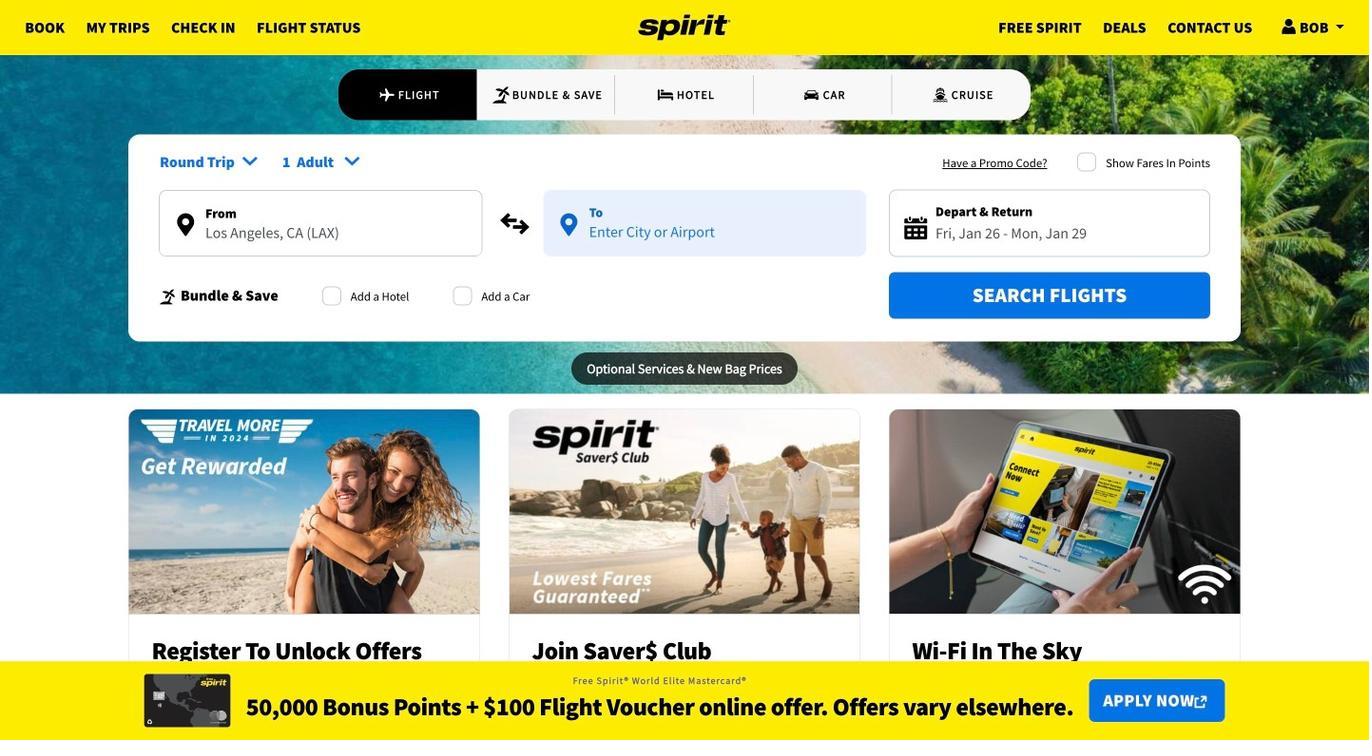 Task type: describe. For each thing, give the bounding box(es) containing it.
user image
[[1282, 19, 1297, 34]]

savers_club_image image
[[510, 400, 860, 625]]

calendar image
[[905, 217, 928, 240]]

enter city or airport text field for map marker alt icon
[[160, 224, 482, 256]]

map marker alt image
[[177, 214, 194, 237]]

logo image
[[639, 0, 731, 55]]

car icon image
[[803, 85, 822, 104]]

vacation icon image
[[492, 85, 511, 104]]

where_we_fly_image image
[[129, 402, 480, 623]]

hotel icon image
[[656, 85, 675, 104]]



Task type: vqa. For each thing, say whether or not it's contained in the screenshot.
external links may not meet accessibility requirements. icon
yes



Task type: locate. For each thing, give the bounding box(es) containing it.
external links may not meet accessibility requirements. image
[[1195, 697, 1207, 709]]

1 horizontal spatial enter city or airport text field
[[544, 223, 867, 255]]

dates field
[[936, 222, 1195, 246]]

cruise icon image
[[931, 85, 950, 104]]

0 horizontal spatial enter city or airport text field
[[160, 224, 482, 256]]

Enter City or Airport text field
[[544, 223, 867, 255], [160, 224, 482, 256]]

world elite image
[[144, 675, 231, 728]]

enter city or airport text field for map marker alt image
[[544, 223, 867, 255]]

wifi image image
[[890, 400, 1241, 625]]

bundle and save icon image
[[159, 289, 177, 306]]

swap airports image
[[500, 209, 530, 239]]

flight icon image
[[378, 85, 396, 104]]

map marker alt image
[[561, 214, 578, 237]]



